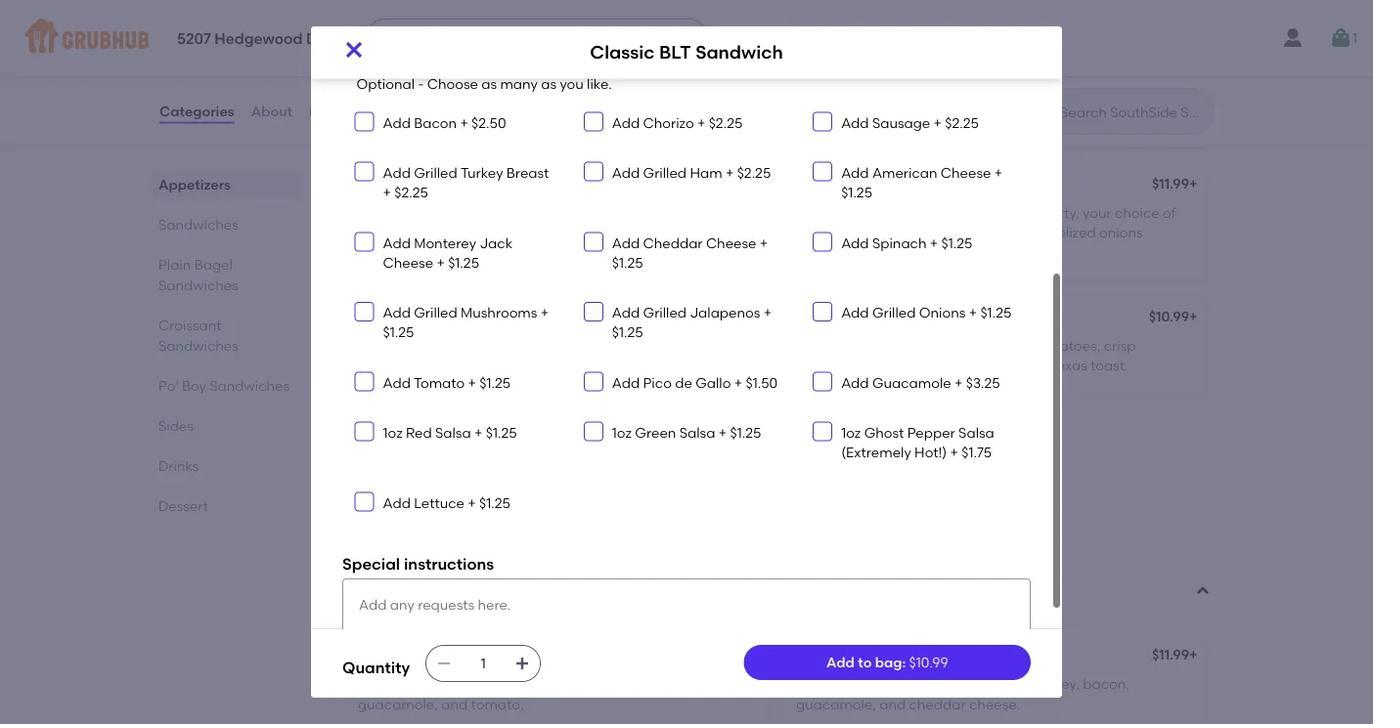 Task type: locate. For each thing, give the bounding box(es) containing it.
$1.25 inside add grilled mushrooms + $1.25
[[383, 325, 414, 342]]

$2.25 inside add grilled turkey breast + $2.25
[[394, 185, 428, 201]]

bagel for cheddar
[[936, 677, 975, 694]]

add for add monterey jack cheese
[[383, 235, 411, 252]]

crispy down bacon egg guacamole & tomato
[[455, 677, 495, 694]]

plain up (served
[[342, 569, 395, 594]]

2 horizontal spatial fresh
[[998, 338, 1030, 355]]

1 horizontal spatial bistro
[[869, 72, 906, 89]]

your inside grilled ham, turkey, mayonnaise, your choice of melted cheese, and dusted with powdered sugar.
[[577, 338, 606, 355]]

guacamole left &
[[434, 649, 513, 666]]

sandwiches tab
[[158, 214, 295, 235]]

$11.99 for buttered crispy plain bagel includes turkey, bacon, guacamole, and cheddar cheese.
[[1152, 647, 1190, 664]]

turkey left the to
[[796, 649, 840, 666]]

sandwich right red
[[436, 426, 502, 442]]

2 salsa from the left
[[680, 425, 716, 442]]

includes inside the ham bistro sandwich includes ham, bacon, guacamole, mayonnaise, and your choice of cheese on 2 slices of texas toast.
[[528, 454, 583, 470]]

1 plain from the left
[[419, 677, 452, 694]]

$11.99 for the ham bistro sandwich includes ham, bacon, guacamole, mayonnaise, and your choice of cheese on 2 slices of texas toast.
[[714, 424, 751, 441]]

guacamole, for the ham bistro sandwich includes ham, bacon, guacamole, mayonnaise, and your choice of cheese on 2 slices of texas toast.
[[358, 473, 438, 490]]

1 vertical spatial turkey
[[796, 649, 840, 666]]

quantity
[[342, 658, 410, 677]]

has
[[865, 338, 889, 355]]

american
[[873, 165, 938, 182]]

svg image for 1oz green salsa
[[588, 427, 600, 439]]

svg image for add grilled mushrooms
[[359, 307, 370, 318]]

0 vertical spatial ham
[[690, 165, 723, 182]]

bagel up cheddar
[[936, 677, 975, 694]]

bacon, inside the ham bistro sandwich includes ham, bacon, guacamole, mayonnaise, and your choice of cheese on 2 slices of texas toast.
[[623, 454, 670, 470]]

melted down hand-
[[796, 225, 843, 242]]

ham, down 1oz green salsa + $1.25
[[586, 454, 620, 470]]

egg for fried
[[395, 44, 421, 61]]

salsa
[[435, 425, 471, 442], [680, 425, 716, 442], [959, 425, 995, 442]]

add inside add american cheese + $1.25
[[842, 165, 869, 182]]

svg image
[[1329, 26, 1353, 50], [380, 30, 395, 46], [359, 116, 370, 128], [817, 116, 829, 128], [359, 166, 370, 178], [588, 166, 600, 178], [817, 166, 829, 178], [359, 237, 370, 248], [588, 237, 600, 248], [817, 237, 829, 248], [588, 307, 600, 318], [817, 427, 829, 439], [359, 497, 370, 509], [437, 656, 452, 672]]

2 vertical spatial fresh
[[998, 338, 1030, 355]]

salsa right red
[[435, 425, 471, 442]]

you
[[410, 54, 437, 73], [560, 76, 584, 93]]

toast. up chorizo
[[633, 92, 670, 108]]

1 horizontal spatial as
[[541, 76, 557, 93]]

tomatoes, inside "includes fried egg, bacon, fresh tomatoes, guacamole, and your choice of cheese on 2 slices of texas toast."
[[569, 72, 636, 89]]

add monterey jack cheese
[[383, 235, 513, 272]]

cheddar down add grilled ham + $2.25
[[643, 235, 703, 252]]

2 inside "includes fried egg, bacon, fresh tomatoes, guacamole, and your choice of cheese on 2 slices of texas toast."
[[526, 92, 533, 108]]

cheese, down 'monte'
[[358, 358, 409, 375]]

mayonnaise, up add sausage + $2.25
[[880, 92, 965, 108]]

guacamole up cheddar
[[890, 649, 969, 666]]

cheese down monterey at left top
[[383, 255, 433, 272]]

svg image for add monterey jack cheese
[[359, 237, 370, 248]]

bacon for add
[[414, 115, 457, 131]]

add inside add grilled jalapenos + $1.25
[[612, 305, 640, 322]]

1 1oz from the left
[[383, 425, 403, 442]]

0 horizontal spatial fresh
[[533, 72, 565, 89]]

0 vertical spatial bistro
[[869, 72, 906, 89]]

bistro inside the turkey bistro sandwich includes turkey, bacon, guacamole, mayonnaise, and your choice of cheese on 2 slices of texas toast.
[[869, 72, 906, 89]]

fried egg sandwich
[[358, 44, 491, 61]]

cheese for the ham bistro sandwich includes ham, bacon, guacamole, mayonnaise, and your choice of cheese on 2 slices of texas toast.
[[656, 473, 704, 490]]

slices inside 'hand-ground 100% fresh grilled beef patty, your choice of melted cheese, and topped with caramelized onions between 2 slices of texas toast.'
[[869, 245, 905, 261]]

classic blt sandwich
[[590, 42, 783, 63], [796, 311, 942, 327]]

0 vertical spatial tomato
[[414, 375, 465, 392]]

1 vertical spatial the
[[358, 454, 383, 470]]

1 vertical spatial cheese,
[[358, 358, 409, 375]]

1 vertical spatial tomato
[[530, 649, 581, 666]]

your inside "includes fried egg, bacon, fresh tomatoes, guacamole, and your choice of cheese on 2 slices of texas toast."
[[358, 92, 387, 108]]

0 vertical spatial the
[[796, 72, 821, 89]]

0 vertical spatial with
[[983, 225, 1011, 242]]

0 horizontal spatial crispy
[[455, 677, 495, 694]]

the left ham
[[358, 454, 383, 470]]

2 buttered from the left
[[796, 677, 854, 694]]

bacon
[[414, 115, 457, 131], [358, 649, 401, 666], [843, 649, 887, 666]]

the inside the turkey bistro sandwich includes turkey, bacon, guacamole, mayonnaise, and your choice of cheese on 2 slices of texas toast.
[[796, 72, 821, 89]]

2 horizontal spatial with
[[983, 225, 1011, 242]]

1 vertical spatial melted
[[674, 338, 721, 355]]

1 horizontal spatial bagel
[[936, 677, 975, 694]]

Input item quantity number field
[[462, 647, 505, 682]]

svg image up lettuce,
[[817, 307, 829, 318]]

1 vertical spatial fresh
[[928, 205, 960, 222]]

0 horizontal spatial with
[[389, 597, 412, 611]]

on
[[506, 92, 523, 108], [1145, 92, 1162, 108], [964, 358, 981, 375], [707, 473, 724, 490]]

with inside 'hand-ground 100% fresh grilled beef patty, your choice of melted cheese, and topped with caramelized onions between 2 slices of texas toast.'
[[983, 225, 1011, 242]]

fresh inside "sandwich has smoked bacon, fresh tomatoes, crisp lettuce, and mayonnaise on 2 slices of texas toast."
[[998, 338, 1030, 355]]

svg image down 'monte'
[[359, 377, 370, 388]]

turkey
[[825, 72, 865, 89]]

1 vertical spatial blt
[[849, 311, 873, 327]]

patty
[[796, 177, 832, 194]]

classic up "like."
[[590, 42, 655, 63]]

buttered crispy plain bagel includes turkey, bacon, guacamole, and cheddar cheese.
[[796, 677, 1130, 714]]

cheese inside the ham bistro sandwich includes ham, bacon, guacamole, mayonnaise, and your choice of cheese on 2 slices of texas toast.
[[656, 473, 704, 490]]

0 horizontal spatial you
[[410, 54, 437, 73]]

1 as from the left
[[482, 76, 497, 93]]

1 vertical spatial $10.99
[[909, 655, 949, 671]]

0 horizontal spatial as
[[482, 76, 497, 93]]

bagel
[[498, 677, 536, 694], [936, 677, 975, 694]]

sandwich inside the ham bistro sandwich includes ham, bacon, guacamole, mayonnaise, and your choice of cheese on 2 slices of texas toast.
[[461, 454, 524, 470]]

1 vertical spatial bagel
[[400, 569, 460, 594]]

svg image for add lettuce
[[359, 497, 370, 509]]

1 horizontal spatial the
[[796, 72, 821, 89]]

bistro inside the ham bistro sandwich includes ham, bacon, guacamole, mayonnaise, and your choice of cheese on 2 slices of texas toast.
[[420, 454, 457, 470]]

1 horizontal spatial salsa
[[680, 425, 716, 442]]

svg image for add grilled ham
[[588, 166, 600, 178]]

1 vertical spatial tomatoes,
[[1033, 338, 1101, 355]]

bistro
[[394, 426, 432, 442]]

to
[[858, 655, 872, 671]]

toast. inside 'hand-ground 100% fresh grilled beef patty, your choice of melted cheese, and topped with caramelized onions between 2 slices of texas toast.'
[[965, 245, 1002, 261]]

1 vertical spatial you
[[560, 76, 584, 93]]

cheese down $8.99
[[706, 235, 757, 252]]

svg image for add pico de gallo
[[588, 377, 600, 388]]

add bacon + $2.50
[[383, 115, 506, 131]]

tomatoes, for toast.
[[1033, 338, 1101, 355]]

1 horizontal spatial melted
[[796, 225, 843, 242]]

1 vertical spatial sandwich
[[461, 454, 524, 470]]

mayonnaise, for turkey,
[[880, 92, 965, 108]]

svg image left bistro
[[359, 427, 370, 439]]

&
[[516, 649, 527, 666]]

texas inside "includes fried egg, bacon, fresh tomatoes, guacamole, and your choice of cheese on 2 slices of texas toast."
[[592, 92, 629, 108]]

2 horizontal spatial salsa
[[959, 425, 995, 442]]

plain up cheddar
[[900, 677, 933, 694]]

$11.99 for hand-ground 100% fresh grilled beef patty, your choice of melted cheese, and topped with caramelized onions between 2 slices of texas toast.
[[1152, 175, 1190, 192]]

buttered down (served
[[358, 677, 416, 694]]

vickie's
[[525, 597, 567, 611]]

1 buttered from the left
[[358, 677, 416, 694]]

0 horizontal spatial melted
[[674, 338, 721, 355]]

sandwich up lettuce,
[[796, 338, 862, 355]]

tomatoes, inside "sandwich has smoked bacon, fresh tomatoes, crisp lettuce, and mayonnaise on 2 slices of texas toast."
[[1033, 338, 1101, 355]]

1 horizontal spatial classic
[[796, 311, 845, 327]]

bagel up tomato.
[[498, 677, 536, 694]]

$11.99 + for buttered crispy plain bagel includes turkey, bacon, guacamole, and cheddar cheese.
[[1152, 647, 1198, 664]]

onions
[[1100, 225, 1143, 242]]

blt up add chorizo + $2.25
[[659, 42, 691, 63]]

$8.99
[[717, 175, 751, 192]]

2 1oz from the left
[[612, 425, 632, 442]]

bagel inside 'buttered crispy plain bagel includes turkey, bacon, guacamole, and cheddar cheese.'
[[936, 677, 975, 694]]

add grilled mushrooms + $1.25
[[383, 305, 549, 342]]

toast. down topped
[[965, 245, 1002, 261]]

with
[[983, 225, 1011, 242], [491, 358, 519, 375], [389, 597, 412, 611]]

$11.99 +
[[714, 42, 760, 59], [1152, 175, 1198, 192], [714, 424, 760, 441], [714, 647, 760, 664], [1152, 647, 1198, 664]]

po' boy sandwiches tab
[[158, 376, 295, 396]]

add
[[383, 115, 411, 131], [612, 115, 640, 131], [842, 115, 869, 131], [383, 165, 411, 182], [612, 165, 640, 182], [842, 165, 869, 182], [383, 235, 411, 252], [612, 235, 640, 252], [842, 235, 869, 252], [383, 305, 411, 322], [612, 305, 640, 322], [842, 305, 869, 322], [383, 375, 411, 392], [612, 375, 640, 392], [842, 375, 869, 392], [383, 495, 411, 512], [827, 655, 855, 671]]

3 1oz from the left
[[842, 425, 861, 442]]

bagel inside buttered plain crispy bagel includes bacon, eggs, guacamole, and tomato.
[[498, 677, 536, 694]]

egg right fried
[[395, 44, 421, 61]]

cheese,
[[847, 225, 898, 242], [358, 358, 409, 375]]

svg image right dr
[[342, 38, 366, 62]]

0 vertical spatial fresh
[[533, 72, 565, 89]]

cheese inside add cheddar cheese + $1.25
[[706, 235, 757, 252]]

0 horizontal spatial cheddar
[[643, 235, 703, 252]]

fried
[[358, 44, 392, 61]]

$1.25 up add grilled jalapenos + $1.25
[[612, 255, 643, 272]]

monte cristo sandwich
[[358, 311, 514, 327]]

0 horizontal spatial tomatoes,
[[569, 72, 636, 89]]

as right many
[[541, 76, 557, 93]]

svg image up buttered plain crispy bagel includes bacon, eggs, guacamole, and tomato.
[[515, 656, 530, 672]]

add for add grilled mushrooms + $1.25
[[383, 305, 411, 322]]

toast. inside "sandwich has smoked bacon, fresh tomatoes, crisp lettuce, and mayonnaise on 2 slices of texas toast."
[[1091, 358, 1129, 375]]

choice inside "includes fried egg, bacon, fresh tomatoes, guacamole, and your choice of cheese on 2 slices of texas toast."
[[390, 92, 435, 108]]

2 vertical spatial with
[[389, 597, 412, 611]]

guacamole, up add chorizo + $2.25
[[640, 72, 720, 89]]

the left turkey
[[796, 72, 821, 89]]

cheese inside the turkey bistro sandwich includes turkey, bacon, guacamole, mayonnaise, and your choice of cheese on 2 slices of texas toast.
[[1094, 92, 1142, 108]]

1 vertical spatial with
[[491, 358, 519, 375]]

$2.25 up monterey at left top
[[394, 185, 428, 201]]

5207
[[177, 30, 211, 48]]

svg image for 1
[[1329, 26, 1353, 50]]

+ inside add cheddar cheese + $1.25
[[760, 235, 768, 252]]

1 vertical spatial bistro
[[420, 454, 457, 470]]

main navigation navigation
[[0, 0, 1374, 76]]

egg
[[395, 44, 421, 61], [405, 649, 431, 666]]

melted up add pico de gallo + $1.50 in the bottom of the page
[[674, 338, 721, 355]]

1oz
[[383, 425, 403, 442], [612, 425, 632, 442], [842, 425, 861, 442]]

ham
[[386, 454, 417, 470]]

1oz red salsa + $1.25
[[383, 425, 517, 442]]

2 inside 'hand-ground 100% fresh grilled beef patty, your choice of melted cheese, and topped with caramelized onions between 2 slices of texas toast.'
[[858, 245, 865, 261]]

0 horizontal spatial turkey
[[461, 165, 503, 182]]

bagel inside the plain bagel sandwiches (served with your choice of miss vickie's chips)
[[400, 569, 460, 594]]

svg image
[[342, 38, 366, 62], [359, 307, 370, 318], [817, 307, 829, 318], [359, 377, 370, 388], [588, 377, 600, 388], [817, 377, 829, 388], [359, 427, 370, 439], [588, 427, 600, 439], [515, 656, 530, 672]]

1 vertical spatial turkey,
[[442, 338, 486, 355]]

buttered inside 'buttered crispy plain bagel includes turkey, bacon, guacamole, and cheddar cheese.'
[[796, 677, 854, 694]]

guacamole, down turkey
[[796, 92, 876, 108]]

1 crispy from the left
[[455, 677, 495, 694]]

add for add american cheese + $1.25
[[842, 165, 869, 182]]

$1.25 up sugar.
[[612, 325, 643, 342]]

0 vertical spatial turkey,
[[1035, 72, 1078, 89]]

0 vertical spatial tomatoes,
[[569, 72, 636, 89]]

mayonnaise, inside the turkey bistro sandwich includes turkey, bacon, guacamole, mayonnaise, and your choice of cheese on 2 slices of texas toast.
[[880, 92, 965, 108]]

grilled down 'monte'
[[358, 338, 402, 355]]

0 horizontal spatial bagel
[[498, 677, 536, 694]]

sandwiches up croissant
[[158, 277, 239, 293]]

ham bistro sandwich
[[358, 426, 502, 442]]

$8.99 +
[[717, 175, 760, 192]]

slices inside "sandwich has smoked bacon, fresh tomatoes, crisp lettuce, and mayonnaise on 2 slices of texas toast."
[[995, 358, 1031, 375]]

0 vertical spatial $10.99
[[1149, 309, 1190, 325]]

beef
[[1008, 205, 1038, 222]]

tomato down dusted
[[414, 375, 465, 392]]

1oz for 1oz red salsa
[[383, 425, 403, 442]]

svg image left cristo
[[359, 307, 370, 318]]

cheese up grilled at right
[[941, 165, 991, 182]]

add for add grilled onions + $1.25
[[842, 305, 869, 322]]

egg,
[[450, 72, 480, 89]]

like
[[441, 54, 467, 73]]

sandwich down 1oz red salsa + $1.25
[[461, 454, 524, 470]]

grilled inside add grilled jalapenos + $1.25
[[643, 305, 687, 322]]

slices
[[537, 92, 573, 108], [796, 112, 832, 128], [869, 245, 905, 261], [995, 358, 1031, 375], [358, 493, 394, 510]]

eggs,
[[648, 677, 684, 694]]

grilled left jalapenos
[[643, 305, 687, 322]]

croissant sandwiches
[[158, 317, 239, 354]]

includes
[[358, 72, 414, 89]]

bacon, inside "includes fried egg, bacon, fresh tomatoes, guacamole, and your choice of cheese on 2 slices of texas toast."
[[483, 72, 530, 89]]

sandwich up 100% at right top
[[868, 177, 935, 194]]

toast. inside the turkey bistro sandwich includes turkey, bacon, guacamole, mayonnaise, and your choice of cheese on 2 slices of texas toast.
[[892, 112, 930, 128]]

plain inside plain bagel sandwiches
[[158, 256, 191, 273]]

1 horizontal spatial 1oz
[[612, 425, 632, 442]]

0 horizontal spatial classic blt sandwich
[[590, 42, 783, 63]]

on inside the ham bistro sandwich includes ham, bacon, guacamole, mayonnaise, and your choice of cheese on 2 slices of texas toast.
[[707, 473, 724, 490]]

turkey, for buttered crispy plain bagel includes turkey, bacon, guacamole, and cheddar cheese.
[[1036, 677, 1080, 694]]

croissant sandwiches tab
[[158, 315, 295, 356]]

classic blt sandwich up add chorizo + $2.25
[[590, 42, 783, 63]]

$1.25 inside add cheddar cheese + $1.25
[[612, 255, 643, 272]]

svg image for add bacon
[[359, 116, 370, 128]]

1oz left the green
[[612, 425, 632, 442]]

0 vertical spatial blt
[[659, 42, 691, 63]]

sandwich inside the turkey bistro sandwich includes turkey, bacon, guacamole, mayonnaise, and your choice of cheese on 2 slices of texas toast.
[[909, 72, 973, 89]]

1oz up (extremely
[[842, 425, 861, 442]]

mayonnaise,
[[880, 92, 965, 108], [489, 338, 574, 355], [441, 473, 526, 490]]

bacon,
[[483, 72, 530, 89], [1082, 72, 1128, 89], [948, 338, 994, 355], [623, 454, 670, 470], [598, 677, 645, 694], [1083, 677, 1130, 694]]

tomatoes, left crisp
[[1033, 338, 1101, 355]]

the inside the ham bistro sandwich includes ham, bacon, guacamole, mayonnaise, and your choice of cheese on 2 slices of texas toast.
[[358, 454, 383, 470]]

fried
[[417, 72, 447, 89]]

topped
[[931, 225, 980, 242]]

guacamole
[[873, 375, 952, 392], [434, 649, 513, 666], [890, 649, 969, 666]]

2 vertical spatial turkey,
[[1036, 677, 1080, 694]]

choice inside the turkey bistro sandwich includes turkey, bacon, guacamole, mayonnaise, and your choice of cheese on 2 slices of texas toast.
[[1030, 92, 1074, 108]]

1oz left red
[[383, 425, 403, 442]]

guacamole, for buttered plain crispy bagel includes bacon, eggs, guacamole, and tomato.
[[358, 697, 438, 714]]

crispy inside buttered plain crispy bagel includes bacon, eggs, guacamole, and tomato.
[[455, 677, 495, 694]]

sides tab
[[158, 416, 295, 436]]

2 vertical spatial mayonnaise,
[[441, 473, 526, 490]]

grilled down add bacon + $2.50
[[414, 165, 458, 182]]

1 vertical spatial ham,
[[586, 454, 620, 470]]

0 vertical spatial bagel
[[194, 256, 233, 273]]

toast. down crisp
[[1091, 358, 1129, 375]]

plain bagel sandwiches tab
[[158, 254, 295, 295]]

pepper
[[908, 425, 956, 442]]

$1.50
[[746, 375, 778, 392]]

1 horizontal spatial $10.99
[[1149, 309, 1190, 325]]

cheese
[[455, 92, 502, 108], [1094, 92, 1142, 108], [656, 473, 704, 490]]

tomato right &
[[530, 649, 581, 666]]

2 horizontal spatial bacon
[[843, 649, 887, 666]]

svg image for add american cheese
[[817, 166, 829, 178]]

buttered down add to bag: $10.99
[[796, 677, 854, 694]]

0 horizontal spatial classic
[[590, 42, 655, 63]]

salsa up the $1.75
[[959, 425, 995, 442]]

0 horizontal spatial cheese,
[[358, 358, 409, 375]]

add lettuce + $1.25
[[383, 495, 511, 512]]

fresh inside "includes fried egg, bacon, fresh tomatoes, guacamole, and your choice of cheese on 2 slices of texas toast."
[[533, 72, 565, 89]]

and inside grilled ham, turkey, mayonnaise, your choice of melted cheese, and dusted with powdered sugar.
[[413, 358, 439, 375]]

includes
[[976, 72, 1031, 89], [528, 454, 583, 470], [540, 677, 595, 694], [978, 677, 1033, 694]]

1 horizontal spatial tomatoes,
[[1033, 338, 1101, 355]]

cheddar up cheese.
[[1002, 649, 1062, 666]]

0 horizontal spatial $10.99
[[909, 655, 949, 671]]

egg left input item quantity number field
[[405, 649, 431, 666]]

pico
[[643, 375, 672, 392]]

cheese for the turkey bistro sandwich includes turkey, bacon, guacamole, mayonnaise, and your choice of cheese on 2 slices of texas toast.
[[1094, 92, 1142, 108]]

1 bagel from the left
[[498, 677, 536, 694]]

3 salsa from the left
[[959, 425, 995, 442]]

toast. inside "includes fried egg, bacon, fresh tomatoes, guacamole, and your choice of cheese on 2 slices of texas toast."
[[633, 92, 670, 108]]

1 horizontal spatial ham,
[[586, 454, 620, 470]]

$11.99
[[714, 42, 751, 59], [1152, 175, 1190, 192], [714, 424, 751, 441], [714, 647, 751, 664], [1152, 647, 1190, 664]]

$1.25 up ground
[[842, 185, 873, 201]]

classic blt sandwich up "has"
[[796, 311, 942, 327]]

add inside add grilled turkey breast + $2.25
[[383, 165, 411, 182]]

bacon egg guacamole & tomato
[[358, 649, 581, 666]]

0 vertical spatial turkey
[[461, 165, 503, 182]]

with down grilled at right
[[983, 225, 1011, 242]]

plain down bacon egg guacamole & tomato
[[419, 677, 452, 694]]

0 vertical spatial mayonnaise,
[[880, 92, 965, 108]]

svg image left the green
[[588, 427, 600, 439]]

bistro for turkey
[[869, 72, 906, 89]]

choice inside the ham bistro sandwich includes ham, bacon, guacamole, mayonnaise, and your choice of cheese on 2 slices of texas toast.
[[591, 473, 636, 490]]

hand-
[[796, 205, 839, 222]]

add for add tomato + $1.25
[[383, 375, 411, 392]]

slices down turkey
[[796, 112, 832, 128]]

boy
[[182, 378, 206, 394]]

0 horizontal spatial 1oz
[[383, 425, 403, 442]]

lettuce
[[414, 495, 465, 512]]

1 vertical spatial mayonnaise,
[[489, 338, 574, 355]]

1 salsa from the left
[[435, 425, 471, 442]]

buttered for bacon
[[358, 677, 416, 694]]

guacamole, down quantity
[[358, 697, 438, 714]]

1 vertical spatial classic
[[796, 311, 845, 327]]

ham,
[[405, 338, 439, 355], [586, 454, 620, 470]]

includes for ham
[[528, 454, 583, 470]]

ons?
[[509, 54, 544, 73]]

buttered inside buttered plain crispy bagel includes bacon, eggs, guacamole, and tomato.
[[358, 677, 416, 694]]

1 horizontal spatial sandwich
[[909, 72, 973, 89]]

0 vertical spatial you
[[410, 54, 437, 73]]

sandwich for ham
[[461, 454, 524, 470]]

0 vertical spatial melted
[[796, 225, 843, 242]]

1 vertical spatial classic blt sandwich
[[796, 311, 942, 327]]

salsa for 1oz green salsa
[[680, 425, 716, 442]]

grilled for add grilled jalapenos + $1.25
[[643, 305, 687, 322]]

$2.50
[[472, 115, 506, 131]]

svg image for add guacamole
[[817, 377, 829, 388]]

you left "like."
[[560, 76, 584, 93]]

toast. up american
[[892, 112, 930, 128]]

toast. inside the ham bistro sandwich includes ham, bacon, guacamole, mayonnaise, and your choice of cheese on 2 slices of texas toast.
[[454, 493, 491, 510]]

guacamole down mayonnaise
[[873, 375, 952, 392]]

grilled down + $1.25
[[414, 305, 458, 322]]

2 plain from the left
[[900, 677, 933, 694]]

add for add cheddar cheese + $1.25
[[612, 235, 640, 252]]

includes inside 'buttered crispy plain bagel includes turkey, bacon, guacamole, and cheddar cheese.'
[[978, 677, 1033, 694]]

cheese inside add monterey jack cheese
[[383, 255, 433, 272]]

$10.99
[[1149, 309, 1190, 325], [909, 655, 949, 671]]

ham, inside the ham bistro sandwich includes ham, bacon, guacamole, mayonnaise, and your choice of cheese on 2 slices of texas toast.
[[586, 454, 620, 470]]

sandwich up dusted
[[448, 311, 514, 327]]

add grilled onions + $1.25
[[842, 305, 1012, 322]]

turkey bacon guacamole and cheddar
[[796, 649, 1062, 666]]

add grilled turkey breast + $2.25
[[383, 165, 549, 201]]

mayonnaise, up powdered
[[489, 338, 574, 355]]

with right (served
[[389, 597, 412, 611]]

grilled for add grilled ham + $2.25
[[643, 165, 687, 182]]

sandwiches down the appetizers
[[158, 216, 239, 233]]

cheese inside add american cheese + $1.25
[[941, 165, 991, 182]]

salsa right the green
[[680, 425, 716, 442]]

1 button
[[1329, 21, 1358, 56]]

2 horizontal spatial cheese
[[1094, 92, 1142, 108]]

grilled inside add grilled turkey breast + $2.25
[[414, 165, 458, 182]]

1 horizontal spatial buttered
[[796, 677, 854, 694]]

your inside the turkey bistro sandwich includes turkey, bacon, guacamole, mayonnaise, and your choice of cheese on 2 slices of texas toast.
[[998, 92, 1026, 108]]

1 horizontal spatial bacon
[[414, 115, 457, 131]]

0 horizontal spatial tomato
[[414, 375, 465, 392]]

sandwich up egg, at the top of the page
[[425, 44, 491, 61]]

you up -
[[410, 54, 437, 73]]

0 horizontal spatial bistro
[[420, 454, 457, 470]]

grilled up "has"
[[873, 305, 916, 322]]

fresh left "like."
[[533, 72, 565, 89]]

bacon for turkey
[[843, 649, 887, 666]]

includes inside buttered plain crispy bagel includes bacon, eggs, guacamole, and tomato.
[[540, 677, 595, 694]]

1 horizontal spatial plain
[[342, 569, 395, 594]]

$11.99 + for buttered plain crispy bagel includes bacon, eggs, guacamole, and tomato.
[[714, 647, 760, 664]]

svg image down lettuce,
[[817, 377, 829, 388]]

slices up $3.25
[[995, 358, 1031, 375]]

1 vertical spatial plain
[[342, 569, 395, 594]]

0 vertical spatial classic blt sandwich
[[590, 42, 783, 63]]

0 vertical spatial sandwich
[[909, 72, 973, 89]]

2 bagel from the left
[[936, 677, 975, 694]]

1 horizontal spatial cheese
[[656, 473, 704, 490]]

grilled down the reviews button at the top left of page
[[358, 177, 403, 194]]

0 horizontal spatial the
[[358, 454, 383, 470]]

1 vertical spatial ham
[[358, 426, 390, 442]]

fresh for fried egg sandwich
[[533, 72, 565, 89]]

grilled for add grilled onions + $1.25
[[873, 305, 916, 322]]

crispy down add to bag: $10.99
[[857, 677, 897, 694]]

turkey left breast
[[461, 165, 503, 182]]

$1.25 up add tomato + $1.25
[[383, 325, 414, 342]]

slices down ham
[[358, 493, 394, 510]]

guacamole, inside 'buttered crispy plain bagel includes turkey, bacon, guacamole, and cheddar cheese.'
[[796, 697, 876, 714]]

0 horizontal spatial buttered
[[358, 677, 416, 694]]

sandwiches for po' boy sandwiches
[[210, 378, 290, 394]]

plain up croissant
[[158, 256, 191, 273]]

$1.25 up the ham bistro sandwich includes ham, bacon, guacamole, mayonnaise, and your choice of cheese on 2 slices of texas toast. at the bottom of the page
[[486, 425, 517, 442]]

turkey
[[461, 165, 503, 182], [796, 649, 840, 666]]

0 horizontal spatial ham,
[[405, 338, 439, 355]]

ground
[[839, 205, 887, 222]]

guacamole, for buttered crispy plain bagel includes turkey, bacon, guacamole, and cheddar cheese.
[[796, 697, 876, 714]]

fresh inside 'hand-ground 100% fresh grilled beef patty, your choice of melted cheese, and topped with caramelized onions between 2 slices of texas toast.'
[[928, 205, 960, 222]]

melted
[[796, 225, 843, 242], [674, 338, 721, 355]]

blt
[[659, 42, 691, 63], [849, 311, 873, 327]]

grilled down chorizo
[[643, 165, 687, 182]]

as down add-
[[482, 76, 497, 93]]

turkey, inside the turkey bistro sandwich includes turkey, bacon, guacamole, mayonnaise, and your choice of cheese on 2 slices of texas toast.
[[1035, 72, 1078, 89]]

0 horizontal spatial sandwich
[[461, 454, 524, 470]]

1 horizontal spatial classic blt sandwich
[[796, 311, 942, 327]]

optional
[[357, 76, 415, 93]]

1 horizontal spatial tomato
[[530, 649, 581, 666]]

1 horizontal spatial crispy
[[857, 677, 897, 694]]

add for add spinach + $1.25
[[842, 235, 869, 252]]

bistro right turkey
[[869, 72, 906, 89]]

0 horizontal spatial plain
[[419, 677, 452, 694]]

includes for turkey
[[976, 72, 1031, 89]]

1 horizontal spatial plain
[[900, 677, 933, 694]]

and inside 'buttered crispy plain bagel includes turkey, bacon, guacamole, and cheddar cheese.'
[[880, 697, 906, 714]]

sandwiches inside the plain bagel sandwiches (served with your choice of miss vickie's chips)
[[465, 569, 589, 594]]

cheese up monterey at left top
[[406, 177, 457, 194]]

0 horizontal spatial plain
[[158, 256, 191, 273]]

guacamole, down the to
[[796, 697, 876, 714]]

0 horizontal spatial salsa
[[435, 425, 471, 442]]

1 vertical spatial cheddar
[[1002, 649, 1062, 666]]

2 crispy from the left
[[857, 677, 897, 694]]

spinach
[[873, 235, 927, 252]]

bistro
[[869, 72, 906, 89], [420, 454, 457, 470]]

2
[[526, 92, 533, 108], [1165, 92, 1173, 108], [858, 245, 865, 261], [984, 358, 992, 375], [727, 473, 735, 490]]

svg image for add grilled turkey breast
[[359, 166, 370, 178]]

1 horizontal spatial bagel
[[400, 569, 460, 594]]

0 horizontal spatial blt
[[659, 42, 691, 63]]

tomatoes,
[[569, 72, 636, 89], [1033, 338, 1101, 355]]

your
[[358, 92, 387, 108], [998, 92, 1026, 108], [1083, 205, 1112, 222], [577, 338, 606, 355], [559, 473, 588, 490], [415, 597, 440, 611]]

ham left bistro
[[358, 426, 390, 442]]



Task type: describe. For each thing, give the bounding box(es) containing it.
special
[[342, 555, 400, 574]]

of inside "sandwich has smoked bacon, fresh tomatoes, crisp lettuce, and mayonnaise on 2 slices of texas toast."
[[1034, 358, 1047, 375]]

sandwich up smoked
[[876, 311, 942, 327]]

1oz for 1oz green salsa
[[612, 425, 632, 442]]

sandwich up jack
[[460, 177, 526, 194]]

$2.25 left the patty
[[737, 165, 771, 182]]

1 horizontal spatial ham
[[690, 165, 723, 182]]

dr
[[306, 30, 323, 48]]

+ inside add grilled turkey breast + $2.25
[[383, 185, 391, 201]]

powdered
[[523, 358, 590, 375]]

includes for plain
[[540, 677, 595, 694]]

Search SouthSide Sandwiches search field
[[1059, 103, 1208, 121]]

(served
[[342, 597, 386, 611]]

jalapenos
[[690, 305, 760, 322]]

add for add guacamole + $3.25
[[842, 375, 869, 392]]

svg image for add sausage
[[817, 116, 829, 128]]

guacamole, for the turkey bistro sandwich includes turkey, bacon, guacamole, mayonnaise, and your choice of cheese on 2 slices of texas toast.
[[796, 92, 876, 108]]

bacon, inside buttered plain crispy bagel includes bacon, eggs, guacamole, and tomato.
[[598, 677, 645, 694]]

on inside "includes fried egg, bacon, fresh tomatoes, guacamole, and your choice of cheese on 2 slices of texas toast."
[[506, 92, 523, 108]]

bagel for tomato.
[[498, 677, 536, 694]]

+ $1.75
[[947, 445, 992, 462]]

drinks
[[158, 458, 199, 474]]

turkey inside add grilled turkey breast + $2.25
[[461, 165, 503, 182]]

turkey, for the turkey bistro sandwich includes turkey, bacon, guacamole, mayonnaise, and your choice of cheese on 2 slices of texas toast.
[[1035, 72, 1078, 89]]

crisp
[[1104, 338, 1136, 355]]

and inside buttered plain crispy bagel includes bacon, eggs, guacamole, and tomato.
[[441, 697, 468, 714]]

$1.25 inside add grilled jalapenos + $1.25
[[612, 325, 643, 342]]

your inside 'hand-ground 100% fresh grilled beef patty, your choice of melted cheese, and topped with caramelized onions between 2 slices of texas toast.'
[[1083, 205, 1112, 222]]

includes for crispy
[[978, 677, 1033, 694]]

$1.25 down '$1.50'
[[730, 425, 761, 442]]

drinks tab
[[158, 456, 295, 476]]

slices inside the ham bistro sandwich includes ham, bacon, guacamole, mayonnaise, and your choice of cheese on 2 slices of texas toast.
[[358, 493, 394, 510]]

mayonnaise
[[879, 358, 961, 375]]

patty melt sandwich
[[796, 177, 935, 194]]

cristo
[[404, 311, 444, 327]]

categories
[[159, 103, 234, 120]]

1 horizontal spatial you
[[560, 76, 584, 93]]

sugar.
[[594, 358, 634, 375]]

patty,
[[1041, 205, 1080, 222]]

$11.99 + for the ham bistro sandwich includes ham, bacon, guacamole, mayonnaise, and your choice of cheese on 2 slices of texas toast.
[[714, 424, 760, 441]]

$2.25 right the sausage
[[945, 115, 979, 131]]

between
[[796, 245, 854, 261]]

chips)
[[570, 597, 604, 611]]

cheese, inside grilled ham, turkey, mayonnaise, your choice of melted cheese, and dusted with powdered sugar.
[[358, 358, 409, 375]]

breast
[[507, 165, 549, 182]]

turkey, inside grilled ham, turkey, mayonnaise, your choice of melted cheese, and dusted with powdered sugar.
[[442, 338, 486, 355]]

bag:
[[875, 655, 906, 671]]

grilled for add grilled turkey breast + $2.25
[[414, 165, 458, 182]]

2 inside "sandwich has smoked bacon, fresh tomatoes, crisp lettuce, and mayonnaise on 2 slices of texas toast."
[[984, 358, 992, 375]]

tomatoes, for of
[[569, 72, 636, 89]]

guacamole for buttered plain crispy bagel includes bacon, eggs, guacamole, and tomato.
[[434, 649, 513, 666]]

and inside 'hand-ground 100% fresh grilled beef patty, your choice of melted cheese, and topped with caramelized onions between 2 slices of texas toast.'
[[901, 225, 927, 242]]

$11.99 + for hand-ground 100% fresh grilled beef patty, your choice of melted cheese, and topped with caramelized onions between 2 slices of texas toast.
[[1152, 175, 1198, 192]]

svg image for add spinach
[[817, 237, 829, 248]]

smoked
[[892, 338, 944, 355]]

Special instructions text field
[[342, 580, 1031, 653]]

and inside "sandwich has smoked bacon, fresh tomatoes, crisp lettuce, and mayonnaise on 2 slices of texas toast."
[[850, 358, 876, 375]]

po' boy sandwiches
[[158, 378, 290, 394]]

1 horizontal spatial turkey
[[796, 649, 840, 666]]

add for add grilled turkey breast + $2.25
[[383, 165, 411, 182]]

bagel for plain bagel sandwiches (served with your choice of miss vickie's chips)
[[400, 569, 460, 594]]

po'
[[158, 378, 179, 394]]

chorizo
[[643, 115, 694, 131]]

sandwiches inside "tab"
[[158, 216, 239, 233]]

jack
[[480, 235, 513, 252]]

special instructions
[[342, 555, 494, 574]]

hand-ground 100% fresh grilled beef patty, your choice of melted cheese, and topped with caramelized onions between 2 slices of texas toast.
[[796, 205, 1176, 261]]

your inside the plain bagel sandwiches (served with your choice of miss vickie's chips)
[[415, 597, 440, 611]]

add for add pico de gallo + $1.50
[[612, 375, 640, 392]]

salsa for 1oz red salsa
[[435, 425, 471, 442]]

texas inside 'hand-ground 100% fresh grilled beef patty, your choice of melted cheese, and topped with caramelized onions between 2 slices of texas toast.'
[[924, 245, 961, 261]]

mayonnaise, for ham,
[[441, 473, 526, 490]]

1oz green salsa + $1.25
[[612, 425, 761, 442]]

svg image for classic blt sandwich
[[342, 38, 366, 62]]

+ inside add grilled mushrooms + $1.25
[[541, 305, 549, 322]]

plain bagel sandwiches (served with your choice of miss vickie's chips)
[[342, 569, 604, 611]]

$1.25 down dusted
[[480, 375, 511, 392]]

slices inside "includes fried egg, bacon, fresh tomatoes, guacamole, and your choice of cheese on 2 slices of texas toast."
[[537, 92, 573, 108]]

add for add sausage + $2.25
[[842, 115, 869, 131]]

and inside the turkey bistro sandwich includes turkey, bacon, guacamole, mayonnaise, and your choice of cheese on 2 slices of texas toast.
[[968, 92, 994, 108]]

5207 hedgewood dr
[[177, 30, 323, 48]]

green
[[635, 425, 676, 442]]

categories button
[[158, 76, 235, 147]]

mayonnaise, inside grilled ham, turkey, mayonnaise, your choice of melted cheese, and dusted with powdered sugar.
[[489, 338, 574, 355]]

100%
[[890, 205, 925, 222]]

add tomato + $1.25
[[383, 375, 511, 392]]

fresh for classic blt sandwich
[[998, 338, 1030, 355]]

dessert tab
[[158, 496, 295, 517]]

lettuce,
[[796, 358, 846, 375]]

tomato.
[[471, 697, 524, 714]]

egg for bacon
[[405, 649, 431, 666]]

of inside grilled ham, turkey, mayonnaise, your choice of melted cheese, and dusted with powdered sugar.
[[658, 338, 671, 355]]

grilled for add grilled mushrooms + $1.25
[[414, 305, 458, 322]]

the turkey bistro sandwich includes turkey, bacon, guacamole, mayonnaise, and your choice of cheese on 2 slices of texas toast.
[[796, 72, 1173, 128]]

add for add chorizo + $2.25
[[612, 115, 640, 131]]

sausage
[[873, 115, 931, 131]]

plain bagel sandwiches
[[158, 256, 239, 293]]

$1.25 up "sandwich has smoked bacon, fresh tomatoes, crisp lettuce, and mayonnaise on 2 slices of texas toast."
[[981, 305, 1012, 322]]

bacon, inside 'buttered crispy plain bagel includes turkey, bacon, guacamole, and cheddar cheese.'
[[1083, 677, 1130, 694]]

add chorizo + $2.25
[[612, 115, 743, 131]]

choice inside the plain bagel sandwiches (served with your choice of miss vickie's chips)
[[443, 597, 481, 611]]

1
[[1353, 30, 1358, 46]]

dessert
[[158, 498, 208, 515]]

grilled cheese sandwich
[[358, 177, 526, 194]]

cheese, inside 'hand-ground 100% fresh grilled beef patty, your choice of melted cheese, and topped with caramelized onions between 2 slices of texas toast.'
[[847, 225, 898, 242]]

the for the ham bistro sandwich includes ham, bacon, guacamole, mayonnaise, and your choice of cheese on 2 slices of texas toast.
[[358, 454, 383, 470]]

texas inside "sandwich has smoked bacon, fresh tomatoes, crisp lettuce, and mayonnaise on 2 slices of texas toast."
[[1051, 358, 1088, 375]]

of inside the plain bagel sandwiches (served with your choice of miss vickie's chips)
[[484, 597, 495, 611]]

choice inside grilled ham, turkey, mayonnaise, your choice of melted cheese, and dusted with powdered sugar.
[[610, 338, 654, 355]]

crispy inside 'buttered crispy plain bagel includes turkey, bacon, guacamole, and cheddar cheese.'
[[857, 677, 897, 694]]

+ inside add american cheese + $1.25
[[995, 165, 1003, 182]]

svg image for add tomato
[[359, 377, 370, 388]]

-
[[418, 76, 424, 93]]

$12.99
[[712, 309, 751, 325]]

$11.99 + for includes fried egg, bacon, fresh tomatoes, guacamole, and your choice of cheese on 2 slices of texas toast.
[[714, 42, 760, 59]]

would you like add-ons? optional - choose as many as you like.
[[357, 54, 612, 93]]

melted inside grilled ham, turkey, mayonnaise, your choice of melted cheese, and dusted with powdered sugar.
[[674, 338, 721, 355]]

melted inside 'hand-ground 100% fresh grilled beef patty, your choice of melted cheese, and topped with caramelized onions between 2 slices of texas toast.'
[[796, 225, 843, 242]]

add-
[[471, 54, 509, 73]]

bacon, inside the turkey bistro sandwich includes turkey, bacon, guacamole, mayonnaise, and your choice of cheese on 2 slices of texas toast.
[[1082, 72, 1128, 89]]

monterey
[[414, 235, 476, 252]]

ghost
[[864, 425, 904, 442]]

caramelized
[[1014, 225, 1096, 242]]

cheese.
[[969, 697, 1021, 714]]

add american cheese + $1.25
[[842, 165, 1003, 201]]

svg image for add grilled jalapenos
[[588, 307, 600, 318]]

add grilled ham + $2.25
[[612, 165, 771, 182]]

instructions
[[404, 555, 494, 574]]

$11.99 for includes fried egg, bacon, fresh tomatoes, guacamole, and your choice of cheese on 2 slices of texas toast.
[[714, 42, 751, 59]]

grilled ham, turkey, mayonnaise, your choice of melted cheese, and dusted with powdered sugar.
[[358, 338, 721, 375]]

texas inside the ham bistro sandwich includes ham, bacon, guacamole, mayonnaise, and your choice of cheese on 2 slices of texas toast.
[[413, 493, 451, 510]]

+ inside add grilled jalapenos + $1.25
[[764, 305, 772, 322]]

sandwiches for plain bagel sandwiches
[[158, 277, 239, 293]]

2 inside the ham bistro sandwich includes ham, bacon, guacamole, mayonnaise, and your choice of cheese on 2 slices of texas toast.
[[727, 473, 735, 490]]

sandwich up add chorizo + $2.25
[[696, 42, 783, 63]]

add for add lettuce + $1.25
[[383, 495, 411, 512]]

grilled
[[964, 205, 1005, 222]]

about
[[251, 103, 293, 120]]

bagel for plain bagel sandwiches
[[194, 256, 233, 273]]

add for add grilled ham + $2.25
[[612, 165, 640, 182]]

includes fried egg, bacon, fresh tomatoes, guacamole, and your choice of cheese on 2 slices of texas toast.
[[358, 72, 749, 108]]

grilled inside grilled ham, turkey, mayonnaise, your choice of melted cheese, and dusted with powdered sugar.
[[358, 338, 402, 355]]

plain for plain bagel sandwiches (served with your choice of miss vickie's chips)
[[342, 569, 395, 594]]

add sausage + $2.25
[[842, 115, 979, 131]]

sandwich inside "sandwich has smoked bacon, fresh tomatoes, crisp lettuce, and mayonnaise on 2 slices of texas toast."
[[796, 338, 862, 355]]

sandwiches down croissant
[[158, 338, 239, 354]]

texas inside the turkey bistro sandwich includes turkey, bacon, guacamole, mayonnaise, and your choice of cheese on 2 slices of texas toast.
[[852, 112, 889, 128]]

salsa inside 1oz ghost pepper salsa (extremely hot!)
[[959, 425, 995, 442]]

cheddar
[[909, 697, 966, 714]]

$2.25 right chorizo
[[709, 115, 743, 131]]

on inside the turkey bistro sandwich includes turkey, bacon, guacamole, mayonnaise, and your choice of cheese on 2 slices of texas toast.
[[1145, 92, 1162, 108]]

$3.25
[[966, 375, 1000, 392]]

(extremely
[[842, 445, 912, 462]]

1 horizontal spatial blt
[[849, 311, 873, 327]]

with inside grilled ham, turkey, mayonnaise, your choice of melted cheese, and dusted with powdered sugar.
[[491, 358, 519, 375]]

on inside "sandwich has smoked bacon, fresh tomatoes, crisp lettuce, and mayonnaise on 2 slices of texas toast."
[[964, 358, 981, 375]]

svg image for 1oz ghost pepper salsa (extremely hot!)
[[817, 427, 829, 439]]

hedgewood
[[215, 30, 303, 48]]

$1.25 down grilled at right
[[942, 235, 973, 252]]

add for add grilled jalapenos + $1.25
[[612, 305, 640, 322]]

de
[[675, 375, 692, 392]]

$1.25 down monterey at left top
[[448, 255, 479, 272]]

plain inside 'buttered crispy plain bagel includes turkey, bacon, guacamole, and cheddar cheese.'
[[900, 677, 933, 694]]

svg image for 1oz red salsa
[[359, 427, 370, 439]]

0 horizontal spatial bacon
[[358, 649, 401, 666]]

choice inside 'hand-ground 100% fresh grilled beef patty, your choice of melted cheese, and topped with caramelized onions between 2 slices of texas toast.'
[[1115, 205, 1160, 222]]

cheddar inside add cheddar cheese + $1.25
[[643, 235, 703, 252]]

1oz inside 1oz ghost pepper salsa (extremely hot!)
[[842, 425, 861, 442]]

add for add to bag: $10.99
[[827, 655, 855, 671]]

slices inside the turkey bistro sandwich includes turkey, bacon, guacamole, mayonnaise, and your choice of cheese on 2 slices of texas toast.
[[796, 112, 832, 128]]

and inside "includes fried egg, bacon, fresh tomatoes, guacamole, and your choice of cheese on 2 slices of texas toast."
[[723, 72, 749, 89]]

0 vertical spatial classic
[[590, 42, 655, 63]]

reviews
[[309, 103, 364, 120]]

sandwiches for plain bagel sandwiches (served with your choice of miss vickie's chips)
[[465, 569, 589, 594]]

plain inside buttered plain crispy bagel includes bacon, eggs, guacamole, and tomato.
[[419, 677, 452, 694]]

buttered for turkey
[[796, 677, 854, 694]]

$11.99 for buttered plain crispy bagel includes bacon, eggs, guacamole, and tomato.
[[714, 647, 751, 664]]

and inside the ham bistro sandwich includes ham, bacon, guacamole, mayonnaise, and your choice of cheese on 2 slices of texas toast.
[[530, 473, 556, 490]]

sandwich for turkey
[[909, 72, 973, 89]]

add spinach + $1.25
[[842, 235, 973, 252]]

2 inside the turkey bistro sandwich includes turkey, bacon, guacamole, mayonnaise, and your choice of cheese on 2 slices of texas toast.
[[1165, 92, 1173, 108]]

bistro for ham
[[420, 454, 457, 470]]

plain for plain bagel sandwiches
[[158, 256, 191, 273]]

like.
[[587, 76, 612, 93]]

about button
[[250, 76, 294, 147]]

bacon, inside "sandwich has smoked bacon, fresh tomatoes, crisp lettuce, and mayonnaise on 2 slices of texas toast."
[[948, 338, 994, 355]]

2 as from the left
[[541, 76, 557, 93]]

sandwich has smoked bacon, fresh tomatoes, crisp lettuce, and mayonnaise on 2 slices of texas toast.
[[796, 338, 1136, 375]]

svg image for add grilled onions
[[817, 307, 829, 318]]

buttered plain crispy bagel includes bacon, eggs, guacamole, and tomato.
[[358, 677, 684, 714]]

appetizers
[[158, 176, 231, 193]]

cheese inside "includes fried egg, bacon, fresh tomatoes, guacamole, and your choice of cheese on 2 slices of texas toast."
[[455, 92, 502, 108]]

guacamole for buttered crispy plain bagel includes turkey, bacon, guacamole, and cheddar cheese.
[[890, 649, 969, 666]]

$1.25 right lettuce
[[479, 495, 511, 512]]

guacamole, inside "includes fried egg, bacon, fresh tomatoes, guacamole, and your choice of cheese on 2 slices of texas toast."
[[640, 72, 720, 89]]

monte
[[358, 311, 401, 327]]

add for add bacon + $2.50
[[383, 115, 411, 131]]

+ $1.25
[[433, 255, 479, 272]]

your inside the ham bistro sandwich includes ham, bacon, guacamole, mayonnaise, and your choice of cheese on 2 slices of texas toast.
[[559, 473, 588, 490]]

reviews button
[[308, 76, 365, 147]]

melt
[[836, 177, 865, 194]]

$1.25 inside add american cheese + $1.25
[[842, 185, 873, 201]]

0 horizontal spatial ham
[[358, 426, 390, 442]]

1oz ghost pepper salsa (extremely hot!)
[[842, 425, 995, 462]]

ham, inside grilled ham, turkey, mayonnaise, your choice of melted cheese, and dusted with powdered sugar.
[[405, 338, 439, 355]]

appetizers tab
[[158, 174, 295, 195]]

1 horizontal spatial cheddar
[[1002, 649, 1062, 666]]

red
[[406, 425, 432, 442]]

with inside the plain bagel sandwiches (served with your choice of miss vickie's chips)
[[389, 597, 412, 611]]

mushrooms
[[461, 305, 537, 322]]

the for the turkey bistro sandwich includes turkey, bacon, guacamole, mayonnaise, and your choice of cheese on 2 slices of texas toast.
[[796, 72, 821, 89]]

svg image for add cheddar cheese
[[588, 237, 600, 248]]

onions
[[919, 305, 966, 322]]



Task type: vqa. For each thing, say whether or not it's contained in the screenshot.


